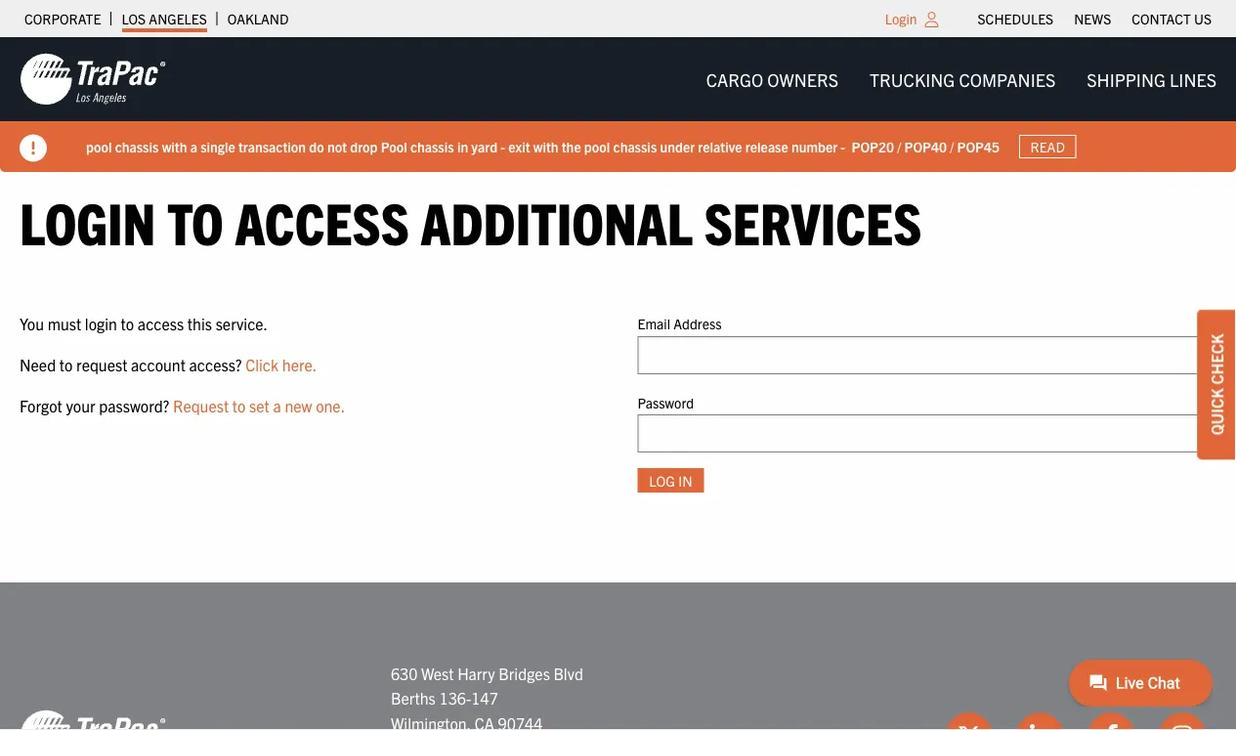 Task type: locate. For each thing, give the bounding box(es) containing it.
0 horizontal spatial pool
[[86, 137, 112, 155]]

do
[[309, 137, 324, 155]]

footer
[[0, 583, 1236, 730]]

0 horizontal spatial -
[[501, 137, 505, 155]]

/ right pop20
[[898, 137, 901, 155]]

147
[[471, 688, 498, 708]]

chassis
[[115, 137, 159, 155], [410, 137, 454, 155], [613, 137, 657, 155]]

need
[[20, 354, 56, 374]]

1 pool from the left
[[86, 137, 112, 155]]

with left single
[[162, 137, 187, 155]]

quick check
[[1207, 334, 1227, 435]]

1 horizontal spatial a
[[273, 395, 281, 415]]

0 horizontal spatial /
[[898, 137, 901, 155]]

oakland link
[[228, 5, 289, 32]]

quick
[[1207, 388, 1227, 435]]

number
[[792, 137, 838, 155]]

/ left pop45
[[950, 137, 954, 155]]

1 horizontal spatial with
[[533, 137, 559, 155]]

0 vertical spatial los angeles image
[[20, 52, 166, 107]]

a left single
[[190, 137, 197, 155]]

request
[[76, 354, 127, 374]]

oakland
[[228, 10, 289, 27]]

pop45
[[957, 137, 1000, 155]]

one.
[[316, 395, 345, 415]]

0 horizontal spatial with
[[162, 137, 187, 155]]

cargo owners link
[[691, 59, 854, 99]]

password
[[638, 393, 694, 411]]

login
[[85, 314, 117, 333]]

1 vertical spatial a
[[273, 395, 281, 415]]

to left set at the left of the page
[[232, 395, 246, 415]]

this
[[188, 314, 212, 333]]

pool right the
[[584, 137, 610, 155]]

0 horizontal spatial login
[[20, 185, 156, 256]]

banner containing cargo owners
[[0, 37, 1236, 172]]

1 with from the left
[[162, 137, 187, 155]]

exit
[[508, 137, 530, 155]]

schedules
[[978, 10, 1054, 27]]

login to access additional services main content
[[0, 185, 1236, 524]]

2 - from the left
[[841, 137, 846, 155]]

need to request account access? click here.
[[20, 354, 317, 374]]

los angeles
[[122, 10, 207, 27]]

shipping lines link
[[1071, 59, 1233, 99]]

Email Address text field
[[638, 336, 1217, 374]]

access
[[138, 314, 184, 333]]

you must login to access this service.
[[20, 314, 268, 333]]

1 vertical spatial los angeles image
[[20, 708, 166, 730]]

pop20
[[852, 137, 894, 155]]

menu bar inside banner
[[691, 59, 1233, 99]]

read link
[[1019, 135, 1077, 159]]

- left exit
[[501, 137, 505, 155]]

los angeles image
[[20, 52, 166, 107], [20, 708, 166, 730]]

a
[[190, 137, 197, 155], [273, 395, 281, 415]]

a right set at the left of the page
[[273, 395, 281, 415]]

none submit inside login to access additional services main content
[[638, 468, 704, 493]]

None submit
[[638, 468, 704, 493]]

light image
[[925, 12, 939, 27]]

login left light icon
[[885, 10, 917, 27]]

transaction
[[238, 137, 306, 155]]

login for login link
[[885, 10, 917, 27]]

login
[[885, 10, 917, 27], [20, 185, 156, 256]]

1 horizontal spatial chassis
[[410, 137, 454, 155]]

to right need
[[59, 354, 73, 374]]

with
[[162, 137, 187, 155], [533, 137, 559, 155]]

login inside main content
[[20, 185, 156, 256]]

2 / from the left
[[950, 137, 954, 155]]

1 vertical spatial menu bar
[[691, 59, 1233, 99]]

1 chassis from the left
[[115, 137, 159, 155]]

contact
[[1132, 10, 1191, 27]]

contact us
[[1132, 10, 1212, 27]]

to down single
[[167, 185, 224, 256]]

1 horizontal spatial /
[[950, 137, 954, 155]]

136-
[[439, 688, 471, 708]]

request to set a new one. link
[[173, 395, 345, 415]]

1 vertical spatial login
[[20, 185, 156, 256]]

0 vertical spatial login
[[885, 10, 917, 27]]

to right the login
[[121, 314, 134, 333]]

schedules link
[[978, 5, 1054, 32]]

must
[[48, 314, 81, 333]]

trucking companies
[[870, 68, 1056, 90]]

banner
[[0, 37, 1236, 172]]

login to access additional services
[[20, 185, 922, 256]]

blvd
[[554, 663, 583, 683]]

with left the
[[533, 137, 559, 155]]

- right number
[[841, 137, 846, 155]]

menu bar down light icon
[[691, 59, 1233, 99]]

630
[[391, 663, 418, 683]]

-
[[501, 137, 505, 155], [841, 137, 846, 155]]

/
[[898, 137, 901, 155], [950, 137, 954, 155]]

0 horizontal spatial chassis
[[115, 137, 159, 155]]

1 horizontal spatial login
[[885, 10, 917, 27]]

cargo owners
[[706, 68, 839, 90]]

0 vertical spatial menu bar
[[968, 5, 1222, 32]]

chassis left single
[[115, 137, 159, 155]]

chassis left under
[[613, 137, 657, 155]]

us
[[1194, 10, 1212, 27]]

click
[[246, 354, 279, 374]]

pool chassis with a single transaction  do not drop pool chassis in yard -  exit with the pool chassis under relative release number -  pop20 / pop40 / pop45
[[86, 137, 1000, 155]]

0 horizontal spatial a
[[190, 137, 197, 155]]

pool
[[86, 137, 112, 155], [584, 137, 610, 155]]

menu bar
[[968, 5, 1222, 32], [691, 59, 1233, 99]]

pool right "solid" icon
[[86, 137, 112, 155]]

chassis left in
[[410, 137, 454, 155]]

2 horizontal spatial chassis
[[613, 137, 657, 155]]

yard
[[471, 137, 498, 155]]

to
[[167, 185, 224, 256], [121, 314, 134, 333], [59, 354, 73, 374], [232, 395, 246, 415]]

0 vertical spatial a
[[190, 137, 197, 155]]

1 horizontal spatial pool
[[584, 137, 610, 155]]

menu bar containing cargo owners
[[691, 59, 1233, 99]]

set
[[249, 395, 270, 415]]

menu bar up shipping
[[968, 5, 1222, 32]]

not
[[327, 137, 347, 155]]

pop40
[[905, 137, 947, 155]]

additional
[[421, 185, 693, 256]]

Password password field
[[638, 414, 1217, 453]]

1 horizontal spatial -
[[841, 137, 846, 155]]

login down "solid" icon
[[20, 185, 156, 256]]

1 / from the left
[[898, 137, 901, 155]]



Task type: describe. For each thing, give the bounding box(es) containing it.
2 los angeles image from the top
[[20, 708, 166, 730]]

account
[[131, 354, 186, 374]]

news link
[[1074, 5, 1112, 32]]

here.
[[282, 354, 317, 374]]

forgot your password? request to set a new one.
[[20, 395, 345, 415]]

menu bar containing schedules
[[968, 5, 1222, 32]]

contact us link
[[1132, 5, 1212, 32]]

new
[[285, 395, 312, 415]]

bridges
[[499, 663, 550, 683]]

solid image
[[20, 134, 47, 162]]

2 with from the left
[[533, 137, 559, 155]]

2 chassis from the left
[[410, 137, 454, 155]]

3 chassis from the left
[[613, 137, 657, 155]]

trucking companies link
[[854, 59, 1071, 99]]

forgot
[[20, 395, 62, 415]]

service.
[[216, 314, 268, 333]]

single
[[201, 137, 235, 155]]

trucking
[[870, 68, 955, 90]]

corporate
[[24, 10, 101, 27]]

shipping
[[1087, 68, 1166, 90]]

drop
[[350, 137, 378, 155]]

shipping lines
[[1087, 68, 1217, 90]]

email
[[638, 315, 671, 332]]

request
[[173, 395, 229, 415]]

angeles
[[149, 10, 207, 27]]

2 pool from the left
[[584, 137, 610, 155]]

1 los angeles image from the top
[[20, 52, 166, 107]]

corporate link
[[24, 5, 101, 32]]

pool
[[381, 137, 407, 155]]

owners
[[768, 68, 839, 90]]

news
[[1074, 10, 1112, 27]]

services
[[704, 185, 922, 256]]

email address
[[638, 315, 722, 332]]

release
[[746, 137, 789, 155]]

harry
[[458, 663, 495, 683]]

west
[[421, 663, 454, 683]]

los
[[122, 10, 146, 27]]

footer containing 630 west harry bridges blvd
[[0, 583, 1236, 730]]

under
[[660, 137, 695, 155]]

630 west harry bridges blvd berths 136-147
[[391, 663, 583, 708]]

login for login to access additional services
[[20, 185, 156, 256]]

a inside login to access additional services main content
[[273, 395, 281, 415]]

you
[[20, 314, 44, 333]]

berths
[[391, 688, 436, 708]]

login link
[[885, 10, 917, 27]]

cargo
[[706, 68, 764, 90]]

check
[[1207, 334, 1227, 385]]

lines
[[1170, 68, 1217, 90]]

access
[[235, 185, 409, 256]]

click here. link
[[246, 354, 317, 374]]

the
[[562, 137, 581, 155]]

quick check link
[[1197, 310, 1236, 460]]

access?
[[189, 354, 242, 374]]

in
[[457, 137, 468, 155]]

read
[[1031, 138, 1065, 155]]

your
[[66, 395, 95, 415]]

password?
[[99, 395, 169, 415]]

1 - from the left
[[501, 137, 505, 155]]

los angeles link
[[122, 5, 207, 32]]

address
[[674, 315, 722, 332]]

companies
[[959, 68, 1056, 90]]

relative
[[698, 137, 742, 155]]



Task type: vqa. For each thing, say whether or not it's contained in the screenshot.
"new"
yes



